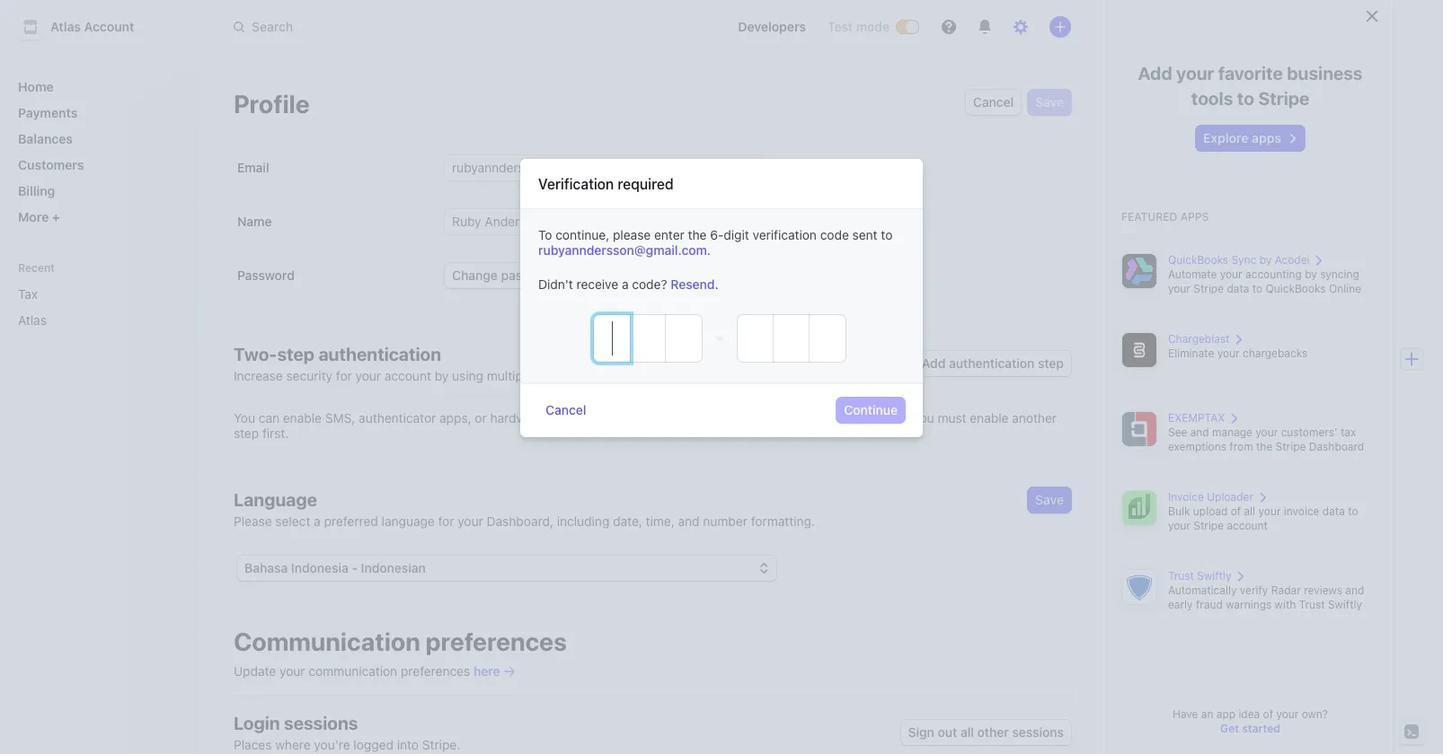 Task type: locate. For each thing, give the bounding box(es) containing it.
authentication up must
[[949, 356, 1034, 371]]

app
[[1216, 708, 1236, 722]]

0 horizontal spatial the
[[688, 227, 707, 242]]

to right invoice
[[1348, 505, 1358, 518]]

0 vertical spatial swiftly
[[1197, 570, 1231, 583]]

0 horizontal spatial by
[[435, 368, 449, 384]]

to
[[538, 227, 552, 242]]

trust swiftly image
[[1121, 570, 1157, 606]]

preferences up here link
[[426, 627, 567, 657]]

0 vertical spatial cancel
[[973, 94, 1014, 110]]

you left must
[[913, 411, 934, 426]]

1 horizontal spatial trust
[[1299, 598, 1325, 612]]

recent navigation links element
[[0, 261, 198, 335]]

account up authenticator
[[384, 368, 431, 384]]

1 horizontal spatial sessions
[[1012, 725, 1064, 740]]

or right 'apps,'
[[475, 411, 487, 426]]

save button
[[1028, 90, 1071, 115], [1028, 488, 1071, 513]]

0 horizontal spatial trust
[[1168, 570, 1194, 583]]

0 vertical spatial by
[[1259, 253, 1272, 267]]

0 horizontal spatial and
[[678, 514, 700, 529]]

your inside have an app idea of your own? get started
[[1276, 708, 1299, 722]]

chargebacks
[[1243, 347, 1308, 360]]

stripe down favorite
[[1258, 88, 1309, 109]]

step up another
[[1038, 356, 1064, 371]]

customers
[[18, 157, 84, 173]]

sessions inside login sessions places where you're logged into stripe.
[[284, 713, 358, 734]]

sessions
[[284, 713, 358, 734], [1012, 725, 1064, 740]]

security right increase
[[286, 368, 333, 384]]

authentication inside add authentication step popup button
[[949, 356, 1034, 371]]

keys.
[[597, 411, 627, 426]]

of down uploader
[[1231, 505, 1241, 518]]

the left the 6- at top
[[688, 227, 707, 242]]

2 horizontal spatial by
[[1305, 268, 1317, 281]]

your down automate
[[1168, 282, 1191, 296]]

early
[[1168, 598, 1193, 612]]

by down acodei
[[1305, 268, 1317, 281]]

data right invoice
[[1322, 505, 1345, 518]]

account down uploader
[[1227, 519, 1268, 533]]

0 vertical spatial security
[[286, 368, 333, 384]]

0 vertical spatial all
[[1244, 505, 1255, 518]]

of up started
[[1263, 708, 1273, 722]]

0 horizontal spatial add
[[922, 356, 946, 371]]

0 horizontal spatial all
[[960, 725, 974, 740]]

rubyanndersson@gmail.com
[[538, 242, 707, 258]]

out
[[938, 725, 957, 740]]

1 horizontal spatial and
[[1190, 426, 1209, 439]]

0 horizontal spatial you
[[642, 411, 663, 426]]

0 horizontal spatial atlas
[[18, 313, 47, 328]]

home link
[[11, 72, 183, 102]]

from
[[1229, 440, 1253, 454]]

to
[[1237, 88, 1254, 109], [881, 227, 893, 242], [1252, 282, 1263, 296], [697, 411, 709, 426], [1348, 505, 1358, 518]]

your up the tools
[[1176, 63, 1214, 84]]

1 horizontal spatial a
[[622, 276, 629, 292]]

2 save button from the top
[[1028, 488, 1071, 513]]

0 horizontal spatial or
[[475, 411, 487, 426]]

your inside language please select a preferred language for your dashboard, including date, time, and number formatting.
[[458, 514, 483, 529]]

the right from
[[1256, 440, 1273, 454]]

own?
[[1302, 708, 1328, 722]]

bulk
[[1168, 505, 1190, 518]]

0 horizontal spatial sessions
[[284, 713, 358, 734]]

your down chargeblast
[[1217, 347, 1240, 360]]

0 horizontal spatial for
[[336, 368, 352, 384]]

sign
[[908, 725, 934, 740]]

1 save from the top
[[1035, 94, 1064, 110]]

step up increase
[[277, 344, 314, 365]]

and up exemptions
[[1190, 426, 1209, 439]]

get started link
[[1220, 722, 1280, 736]]

or right id
[[809, 411, 821, 426]]

0 vertical spatial of
[[1231, 505, 1241, 518]]

0 vertical spatial trust
[[1168, 570, 1194, 583]]

authentication up authenticator
[[318, 344, 441, 365]]

1 horizontal spatial for
[[438, 514, 454, 529]]

1 vertical spatial cancel button
[[538, 398, 593, 423]]

0 vertical spatial .
[[707, 242, 711, 258]]

0 horizontal spatial step
[[234, 426, 259, 441]]

1 vertical spatial security
[[547, 411, 594, 426]]

by left using
[[435, 368, 449, 384]]

1 horizontal spatial cancel button
[[966, 90, 1021, 115]]

1 vertical spatial cancel
[[545, 402, 586, 418]]

of inside bulk upload of all your invoice data to your stripe account
[[1231, 505, 1241, 518]]

your up authenticator
[[355, 368, 381, 384]]

. left digit
[[707, 242, 711, 258]]

atlas for atlas account
[[50, 19, 81, 34]]

0 horizontal spatial enable
[[283, 411, 322, 426]]

verification
[[538, 176, 614, 192]]

you're
[[314, 738, 350, 753]]

quickbooks down the accounting
[[1266, 282, 1326, 296]]

0 horizontal spatial account
[[384, 368, 431, 384]]

stripe inside add your favorite business tools to stripe
[[1258, 88, 1309, 109]]

security
[[286, 368, 333, 384], [547, 411, 594, 426]]

eliminate
[[1168, 347, 1214, 360]]

where
[[275, 738, 311, 753]]

1 vertical spatial of
[[1263, 708, 1273, 722]]

verification required
[[538, 176, 674, 192]]

started
[[1242, 722, 1280, 736]]

your right the manage
[[1256, 426, 1278, 439]]

0 vertical spatial quickbooks
[[1168, 253, 1228, 267]]

trust down 'reviews'
[[1299, 598, 1325, 612]]

your left invoice
[[1258, 505, 1281, 518]]

customers'
[[1281, 426, 1337, 439]]

1 vertical spatial data
[[1322, 505, 1345, 518]]

1 horizontal spatial quickbooks
[[1266, 282, 1326, 296]]

select
[[275, 514, 310, 529]]

0 vertical spatial the
[[688, 227, 707, 242]]

can
[[259, 411, 280, 426]]

1 horizontal spatial of
[[1263, 708, 1273, 722]]

to down favorite
[[1237, 88, 1254, 109]]

1 horizontal spatial the
[[1256, 440, 1273, 454]]

by
[[1259, 253, 1272, 267], [1305, 268, 1317, 281], [435, 368, 449, 384]]

1 vertical spatial by
[[1305, 268, 1317, 281]]

sessions up you're
[[284, 713, 358, 734]]

trust
[[1168, 570, 1194, 583], [1299, 598, 1325, 612]]

0 horizontal spatial a
[[314, 514, 321, 529]]

windows
[[824, 411, 877, 426]]

account inside the two-step authentication increase security for your account by using multiple authentication steps.
[[384, 368, 431, 384]]

to down the accounting
[[1252, 282, 1263, 296]]

update your communication preferences
[[234, 664, 474, 679]]

1 horizontal spatial you
[[913, 411, 934, 426]]

account
[[84, 19, 134, 34]]

code?
[[632, 276, 667, 292]]

1 vertical spatial a
[[314, 514, 321, 529]]

accounting
[[1245, 268, 1302, 281]]

authentication down email code input phone field
[[536, 368, 619, 384]]

see and manage your customers' tax exemptions from the stripe dashboard
[[1168, 426, 1364, 454]]

2 horizontal spatial step
[[1038, 356, 1064, 371]]

0 horizontal spatial cancel button
[[538, 398, 593, 423]]

1 horizontal spatial enable
[[712, 411, 751, 426]]

preferences
[[426, 627, 567, 657], [401, 664, 470, 679]]

2 vertical spatial by
[[435, 368, 449, 384]]

logged
[[353, 738, 394, 753]]

1 horizontal spatial or
[[809, 411, 821, 426]]

1 vertical spatial atlas
[[18, 313, 47, 328]]

stripe down customers'
[[1276, 440, 1306, 454]]

0 vertical spatial a
[[622, 276, 629, 292]]

1 horizontal spatial by
[[1259, 253, 1272, 267]]

change
[[452, 268, 498, 283]]

0 horizontal spatial swiftly
[[1197, 570, 1231, 583]]

cancel button
[[966, 90, 1021, 115], [538, 398, 593, 423]]

Search search field
[[223, 10, 709, 44]]

1 horizontal spatial all
[[1244, 505, 1255, 518]]

0 horizontal spatial .
[[707, 242, 711, 258]]

2 horizontal spatial enable
[[970, 411, 1009, 426]]

stripe inside automate your accounting by syncing your stripe data to quickbooks online
[[1194, 282, 1224, 296]]

stripe down upload
[[1194, 519, 1224, 533]]

a left code?
[[622, 276, 629, 292]]

atlas inside button
[[50, 19, 81, 34]]

1 vertical spatial for
[[438, 514, 454, 529]]

by up the accounting
[[1259, 253, 1272, 267]]

by inside automate your accounting by syncing your stripe data to quickbooks online
[[1305, 268, 1317, 281]]

your inside see and manage your customers' tax exemptions from the stripe dashboard
[[1256, 426, 1278, 439]]

2 vertical spatial and
[[1345, 584, 1364, 598]]

continue,
[[556, 227, 609, 242]]

enable left touch
[[712, 411, 751, 426]]

and
[[1190, 426, 1209, 439], [678, 514, 700, 529], [1345, 584, 1364, 598]]

for
[[336, 368, 352, 384], [438, 514, 454, 529]]

1 vertical spatial swiftly
[[1328, 598, 1362, 612]]

your left own?
[[1276, 708, 1299, 722]]

name
[[237, 214, 272, 229]]

enable right must
[[970, 411, 1009, 426]]

and right time,
[[678, 514, 700, 529]]

0 vertical spatial preferences
[[426, 627, 567, 657]]

all right out
[[960, 725, 974, 740]]

1 vertical spatial quickbooks
[[1266, 282, 1326, 296]]

add
[[1138, 63, 1172, 84], [922, 356, 946, 371]]

reviews
[[1304, 584, 1342, 598]]

2 enable from the left
[[712, 411, 751, 426]]

add inside popup button
[[922, 356, 946, 371]]

atlas down tax in the left top of the page
[[18, 313, 47, 328]]

atlas for atlas
[[18, 313, 47, 328]]

trust inside automatically verify radar reviews and early fraud warnings with trust swiftly
[[1299, 598, 1325, 612]]

invoice uploader
[[1168, 491, 1253, 504]]

to right want
[[697, 411, 709, 426]]

enable right can
[[283, 411, 322, 426]]

payments link
[[11, 98, 183, 128]]

all down uploader
[[1244, 505, 1255, 518]]

you right the if
[[642, 411, 663, 426]]

swiftly inside automatically verify radar reviews and early fraud warnings with trust swiftly
[[1328, 598, 1362, 612]]

stripe down automate
[[1194, 282, 1224, 296]]

stripe inside bulk upload of all your invoice data to your stripe account
[[1194, 519, 1224, 533]]

a right select
[[314, 514, 321, 529]]

using
[[452, 368, 483, 384]]

1 horizontal spatial security
[[547, 411, 594, 426]]

0 vertical spatial add
[[1138, 63, 1172, 84]]

0 vertical spatial data
[[1227, 282, 1249, 296]]

1 vertical spatial the
[[1256, 440, 1273, 454]]

a inside language please select a preferred language for your dashboard, including date, time, and number formatting.
[[314, 514, 321, 529]]

please
[[234, 514, 272, 529]]

please
[[613, 227, 651, 242]]

1 vertical spatial add
[[922, 356, 946, 371]]

0 horizontal spatial of
[[1231, 505, 1241, 518]]

recent element
[[0, 279, 198, 335]]

0 vertical spatial and
[[1190, 426, 1209, 439]]

1 vertical spatial and
[[678, 514, 700, 529]]

add for add authentication step
[[922, 356, 946, 371]]

account
[[384, 368, 431, 384], [1227, 519, 1268, 533]]

by inside the two-step authentication increase security for your account by using multiple authentication steps.
[[435, 368, 449, 384]]

your left the dashboard, on the bottom of the page
[[458, 514, 483, 529]]

1 horizontal spatial data
[[1322, 505, 1345, 518]]

1 enable from the left
[[283, 411, 322, 426]]

1 horizontal spatial swiftly
[[1328, 598, 1362, 612]]

atlas left account
[[50, 19, 81, 34]]

0 vertical spatial save button
[[1028, 90, 1071, 115]]

for up sms,
[[336, 368, 352, 384]]

data down quickbooks sync by acodei
[[1227, 282, 1249, 296]]

step left first.
[[234, 426, 259, 441]]

preferences down the communication preferences
[[401, 664, 470, 679]]

add inside add your favorite business tools to stripe
[[1138, 63, 1172, 84]]

to right sent
[[881, 227, 893, 242]]

1 vertical spatial trust
[[1299, 598, 1325, 612]]

1 horizontal spatial account
[[1227, 519, 1268, 533]]

0 vertical spatial atlas
[[50, 19, 81, 34]]

2 horizontal spatial authentication
[[949, 356, 1034, 371]]

cancel
[[973, 94, 1014, 110], [545, 402, 586, 418]]

data
[[1227, 282, 1249, 296], [1322, 505, 1345, 518]]

1 vertical spatial account
[[1227, 519, 1268, 533]]

2 or from the left
[[809, 411, 821, 426]]

1 vertical spatial save button
[[1028, 488, 1071, 513]]

swiftly up automatically
[[1197, 570, 1231, 583]]

1 horizontal spatial cancel
[[973, 94, 1014, 110]]

0 vertical spatial for
[[336, 368, 352, 384]]

featured
[[1121, 210, 1177, 224]]

1 horizontal spatial atlas
[[50, 19, 81, 34]]

sms,
[[325, 411, 355, 426]]

trust up automatically
[[1168, 570, 1194, 583]]

1 or from the left
[[475, 411, 487, 426]]

1 horizontal spatial step
[[277, 344, 314, 365]]

developers link
[[731, 13, 813, 41]]

a
[[622, 276, 629, 292], [314, 514, 321, 529]]

1 horizontal spatial authentication
[[536, 368, 619, 384]]

. down to continue, please enter the 6-digit verification code sent to rubyanndersson@gmail.com .
[[715, 276, 718, 292]]

security left keys.
[[547, 411, 594, 426]]

upload
[[1193, 505, 1228, 518]]

1 vertical spatial all
[[960, 725, 974, 740]]

1 horizontal spatial add
[[1138, 63, 1172, 84]]

2 horizontal spatial and
[[1345, 584, 1364, 598]]

sent
[[852, 227, 878, 242]]

1 horizontal spatial .
[[715, 276, 718, 292]]

apps
[[1252, 130, 1281, 146]]

the
[[688, 227, 707, 242], [1256, 440, 1273, 454]]

resend button
[[671, 276, 715, 294]]

1 vertical spatial preferences
[[401, 664, 470, 679]]

enable
[[283, 411, 322, 426], [712, 411, 751, 426], [970, 411, 1009, 426]]

recent
[[18, 261, 55, 275]]

. inside to continue, please enter the 6-digit verification code sent to rubyanndersson@gmail.com .
[[707, 242, 711, 258]]

customers link
[[11, 150, 183, 180]]

of inside have an app idea of your own? get started
[[1263, 708, 1273, 722]]

data inside automate your accounting by syncing your stripe data to quickbooks online
[[1227, 282, 1249, 296]]

0 vertical spatial cancel button
[[966, 90, 1021, 115]]

quickbooks
[[1168, 253, 1228, 267], [1266, 282, 1326, 296]]

for right language
[[438, 514, 454, 529]]

step
[[277, 344, 314, 365], [1038, 356, 1064, 371], [234, 426, 259, 441]]

and right 'reviews'
[[1345, 584, 1364, 598]]

to inside you can enable sms, authenticator apps, or hardware security keys. if you want to enable touch id or windows hello you must enable another step first.
[[697, 411, 709, 426]]

the inside to continue, please enter the 6-digit verification code sent to rubyanndersson@gmail.com .
[[688, 227, 707, 242]]

1 vertical spatial .
[[715, 276, 718, 292]]

tax link
[[11, 279, 158, 309]]

0 horizontal spatial cancel
[[545, 402, 586, 418]]

atlas inside recent element
[[18, 313, 47, 328]]

formatting.
[[751, 514, 815, 529]]

0 horizontal spatial data
[[1227, 282, 1249, 296]]

0 vertical spatial save
[[1035, 94, 1064, 110]]

1 vertical spatial save
[[1035, 492, 1064, 508]]

enter
[[654, 227, 684, 242]]

0 vertical spatial account
[[384, 368, 431, 384]]

hardware
[[490, 411, 544, 426]]

quickbooks inside automate your accounting by syncing your stripe data to quickbooks online
[[1266, 282, 1326, 296]]

sessions right other
[[1012, 725, 1064, 740]]

swiftly down 'reviews'
[[1328, 598, 1362, 612]]

quickbooks up automate
[[1168, 253, 1228, 267]]

language please select a preferred language for your dashboard, including date, time, and number formatting.
[[234, 490, 815, 529]]

resend
[[671, 276, 715, 292]]

idea
[[1239, 708, 1260, 722]]

steps.
[[623, 368, 658, 384]]

1 you from the left
[[642, 411, 663, 426]]

0 horizontal spatial security
[[286, 368, 333, 384]]



Task type: describe. For each thing, give the bounding box(es) containing it.
communication preferences
[[234, 627, 567, 657]]

test
[[828, 19, 853, 34]]

0 horizontal spatial authentication
[[318, 344, 441, 365]]

mode
[[856, 19, 890, 34]]

if
[[630, 411, 638, 426]]

here link
[[474, 663, 514, 681]]

to inside to continue, please enter the 6-digit verification code sent to rubyanndersson@gmail.com .
[[881, 227, 893, 242]]

stripe inside see and manage your customers' tax exemptions from the stripe dashboard
[[1276, 440, 1306, 454]]

6-
[[710, 227, 724, 242]]

tools
[[1191, 88, 1233, 109]]

step inside popup button
[[1038, 356, 1064, 371]]

home
[[18, 79, 54, 94]]

warnings
[[1226, 598, 1272, 612]]

authenticator
[[359, 411, 436, 426]]

and inside automatically verify radar reviews and early fraud warnings with trust swiftly
[[1345, 584, 1364, 598]]

bulk upload of all your invoice data to your stripe account
[[1168, 505, 1358, 533]]

and inside language please select a preferred language for your dashboard, including date, time, and number formatting.
[[678, 514, 700, 529]]

security inside you can enable sms, authenticator apps, or hardware security keys. if you want to enable touch id or windows hello you must enable another step first.
[[547, 411, 594, 426]]

an
[[1201, 708, 1213, 722]]

more
[[18, 209, 52, 225]]

two-
[[234, 344, 277, 365]]

rubyanndersson@gmail.com link
[[538, 242, 707, 258]]

atlas account button
[[18, 14, 152, 40]]

password
[[237, 268, 295, 283]]

security inside the two-step authentication increase security for your account by using multiple authentication steps.
[[286, 368, 333, 384]]

for inside the two-step authentication increase security for your account by using multiple authentication steps.
[[336, 368, 352, 384]]

your inside the two-step authentication increase security for your account by using multiple authentication steps.
[[355, 368, 381, 384]]

balances
[[18, 131, 73, 146]]

automate
[[1168, 268, 1217, 281]]

add for add your favorite business tools to stripe
[[1138, 63, 1172, 84]]

exemptax image
[[1121, 412, 1157, 447]]

sign out all other sessions
[[908, 725, 1064, 740]]

favorite
[[1218, 63, 1283, 84]]

date,
[[613, 514, 642, 529]]

stripe.
[[422, 738, 460, 753]]

your down quickbooks sync by acodei
[[1220, 268, 1242, 281]]

step inside the two-step authentication increase security for your account by using multiple authentication steps.
[[277, 344, 314, 365]]

Email code input telephone field
[[594, 315, 630, 362]]

invoice
[[1168, 491, 1204, 504]]

fraud
[[1196, 598, 1223, 612]]

your inside add your favorite business tools to stripe
[[1176, 63, 1214, 84]]

to continue, please enter the 6-digit verification code sent to rubyanndersson@gmail.com .
[[538, 227, 893, 258]]

didn't
[[538, 276, 573, 292]]

radar
[[1271, 584, 1301, 598]]

including
[[557, 514, 610, 529]]

email
[[237, 160, 269, 175]]

other
[[977, 725, 1009, 740]]

automate your accounting by syncing your stripe data to quickbooks online
[[1168, 268, 1361, 296]]

multiple
[[487, 368, 533, 384]]

step inside you can enable sms, authenticator apps, or hardware security keys. if you want to enable touch id or windows hello you must enable another step first.
[[234, 426, 259, 441]]

trust swiftly
[[1168, 570, 1231, 583]]

explore
[[1203, 130, 1249, 146]]

atlas account
[[50, 19, 134, 34]]

places
[[234, 738, 272, 753]]

want
[[666, 411, 694, 426]]

language
[[234, 490, 317, 510]]

apps,
[[439, 411, 471, 426]]

password…
[[501, 268, 569, 283]]

your down bulk
[[1168, 519, 1191, 533]]

core navigation links element
[[11, 72, 183, 232]]

2 you from the left
[[913, 411, 934, 426]]

all inside button
[[960, 725, 974, 740]]

for inside language please select a preferred language for your dashboard, including date, time, and number formatting.
[[438, 514, 454, 529]]

have
[[1173, 708, 1198, 722]]

time,
[[646, 514, 675, 529]]

developers
[[738, 19, 806, 34]]

billing
[[18, 183, 55, 199]]

the inside see and manage your customers' tax exemptions from the stripe dashboard
[[1256, 440, 1273, 454]]

acodei
[[1275, 253, 1310, 267]]

code
[[820, 227, 849, 242]]

to inside automate your accounting by syncing your stripe data to quickbooks online
[[1252, 282, 1263, 296]]

touch
[[754, 411, 790, 426]]

3 enable from the left
[[970, 411, 1009, 426]]

another
[[1012, 411, 1057, 426]]

1 save button from the top
[[1028, 90, 1071, 115]]

verification
[[753, 227, 817, 242]]

account inside bulk upload of all your invoice data to your stripe account
[[1227, 519, 1268, 533]]

chargeblast image
[[1121, 332, 1157, 368]]

add authentication step button
[[915, 351, 1071, 376]]

0 horizontal spatial quickbooks
[[1168, 253, 1228, 267]]

digit
[[724, 227, 749, 242]]

billing link
[[11, 176, 183, 206]]

to inside bulk upload of all your invoice data to your stripe account
[[1348, 505, 1358, 518]]

two-step authentication increase security for your account by using multiple authentication steps.
[[234, 344, 658, 384]]

sync
[[1231, 253, 1256, 267]]

number
[[703, 514, 748, 529]]

all inside bulk upload of all your invoice data to your stripe account
[[1244, 505, 1255, 518]]

have an app idea of your own? get started
[[1173, 708, 1328, 736]]

invoice
[[1284, 505, 1319, 518]]

into
[[397, 738, 419, 753]]

2 save from the top
[[1035, 492, 1064, 508]]

continue button
[[837, 398, 905, 423]]

balances link
[[11, 124, 183, 154]]

quickbooks sync by acodei image
[[1121, 253, 1157, 289]]

eliminate your chargebacks
[[1168, 347, 1308, 360]]

and inside see and manage your customers' tax exemptions from the stripe dashboard
[[1190, 426, 1209, 439]]

id
[[793, 411, 805, 426]]

to inside add your favorite business tools to stripe
[[1237, 88, 1254, 109]]

here
[[474, 664, 500, 679]]

explore apps link
[[1196, 126, 1305, 151]]

didn't receive a code? resend .
[[538, 276, 718, 292]]

data inside bulk upload of all your invoice data to your stripe account
[[1322, 505, 1345, 518]]

add your favorite business tools to stripe
[[1138, 63, 1363, 109]]

invoice uploader image
[[1121, 491, 1157, 527]]

communication
[[309, 664, 397, 679]]

first.
[[262, 426, 289, 441]]

chargeblast
[[1168, 332, 1230, 346]]

online
[[1329, 282, 1361, 296]]

more button
[[11, 202, 183, 232]]

apps
[[1180, 210, 1209, 224]]

sessions inside button
[[1012, 725, 1064, 740]]

your right update
[[279, 664, 305, 679]]

atlas link
[[11, 305, 158, 335]]

language
[[381, 514, 435, 529]]

communication
[[234, 627, 420, 657]]

change password… button
[[445, 263, 576, 288]]

profile
[[234, 89, 310, 119]]



Task type: vqa. For each thing, say whether or not it's contained in the screenshot.
Stripe
yes



